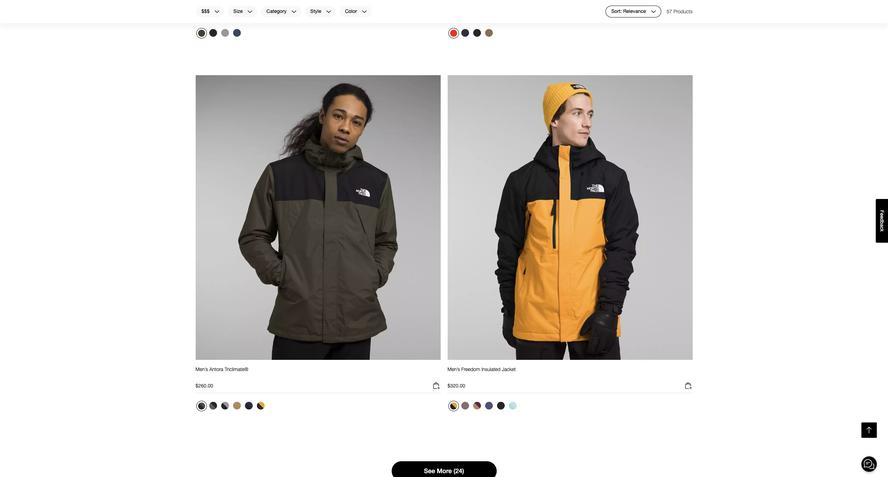 Task type: vqa. For each thing, say whether or not it's contained in the screenshot.
3rd Flag this review
no



Task type: locate. For each thing, give the bounding box(es) containing it.
summit gold/tnf black image for right summit gold/tnf black option
[[450, 403, 457, 410]]

Boysenberry/Almond Butter radio
[[471, 401, 483, 412]]

summit navy image
[[461, 29, 469, 37]]

see more (24)
[[424, 468, 464, 475]]

2 men's from the left
[[448, 367, 460, 373]]

f e e d b a c k
[[880, 210, 885, 232]]

sort: relevance
[[612, 8, 646, 14]]

e up 'd' at the right of the page
[[880, 213, 885, 216]]

f
[[880, 210, 885, 213]]

products
[[674, 8, 693, 14]]

summit gold/tnf black image right summit navy/tnf black icon
[[257, 402, 265, 410]]

2 horizontal spatial tnf black image
[[497, 402, 505, 410]]

1 horizontal spatial men's
[[448, 367, 460, 373]]

TNF Black radio
[[207, 27, 219, 39], [471, 27, 483, 39]]

1 e from the top
[[880, 213, 885, 216]]

summit gold/tnf black image
[[257, 402, 265, 410], [450, 403, 457, 410]]

TNF Black/Vanadis Grey radio
[[207, 401, 219, 412]]

Pine Needle radio
[[196, 28, 207, 39]]

Summit Gold/TNF Black radio
[[255, 401, 266, 412], [448, 401, 459, 412]]

(24)
[[454, 468, 464, 475]]

men's for men's freedom insulated jacket
[[448, 367, 460, 373]]

$choose color$ option group
[[196, 27, 243, 41], [448, 27, 495, 41], [196, 401, 267, 415], [448, 401, 519, 415]]

b
[[880, 221, 885, 224]]

tnf black image right cave blue image
[[497, 402, 505, 410]]

Utility Brown radio
[[483, 27, 495, 39]]

men's for men's antora triclimate®
[[196, 367, 208, 373]]

tnf black image
[[209, 29, 217, 37], [473, 29, 481, 37], [497, 402, 505, 410]]

1 horizontal spatial summit gold/tnf black radio
[[448, 401, 459, 412]]

category button
[[261, 6, 302, 18]]

summit gold/tnf black image left fawn grey snake charmer print radio
[[450, 403, 457, 410]]

c
[[880, 227, 885, 229]]

$320.00
[[448, 383, 465, 389]]

new taupe green/tnf black image
[[198, 403, 205, 410]]

men's up $320.00
[[448, 367, 460, 373]]

d
[[880, 219, 885, 221]]

men's left the antora
[[196, 367, 208, 373]]

tnf black radio right the summit navy radio
[[471, 27, 483, 39]]

57
[[667, 8, 672, 14]]

e
[[880, 213, 885, 216], [880, 216, 885, 219]]

tnf black radio right pine needle radio
[[207, 27, 219, 39]]

summit gold/tnf black radio left fawn grey snake charmer print radio
[[448, 401, 459, 412]]

category
[[267, 8, 287, 14]]

men's inside men's freedom insulated jacket button
[[448, 367, 460, 373]]

style
[[310, 8, 321, 14]]

k
[[880, 229, 885, 232]]

summit gold/tnf black radio right summit navy/tnf black icon
[[255, 401, 266, 412]]

0 horizontal spatial tnf black image
[[209, 29, 217, 37]]

color button
[[339, 6, 372, 18]]

antora
[[209, 367, 223, 373]]

1 horizontal spatial summit gold/tnf black image
[[450, 403, 457, 410]]

fawn grey snake charmer print image
[[461, 402, 469, 410]]

triclimate®
[[225, 367, 248, 373]]

tnf black image right pine needle radio
[[209, 29, 217, 37]]

men's freedom insulated jacket button
[[448, 367, 516, 379]]

tnf black image right the summit navy radio
[[473, 29, 481, 37]]

style button
[[304, 6, 336, 18]]

Shady Blue radio
[[231, 27, 242, 39]]

Almond Butter radio
[[231, 401, 242, 412]]

freedom
[[461, 367, 480, 373]]

men's
[[196, 367, 208, 373], [448, 367, 460, 373]]

$$$
[[202, 8, 210, 14]]

e up b
[[880, 216, 885, 219]]

0 horizontal spatial men's
[[196, 367, 208, 373]]

57 products status
[[667, 6, 693, 18]]

pine needle image
[[198, 30, 205, 37]]

Cave Blue radio
[[483, 401, 495, 412]]

1 horizontal spatial tnf black radio
[[471, 27, 483, 39]]

men's inside men's antora triclimate® button
[[196, 367, 208, 373]]

$320.00 button
[[448, 382, 693, 394]]

0 horizontal spatial tnf black radio
[[207, 27, 219, 39]]

0 horizontal spatial summit gold/tnf black radio
[[255, 401, 266, 412]]

utility brown image
[[485, 29, 493, 37]]

tnf black image inside radio
[[497, 402, 505, 410]]

$$$ button
[[196, 6, 225, 18]]

TNF Black radio
[[495, 401, 506, 412]]

1 men's from the left
[[196, 367, 208, 373]]

0 horizontal spatial summit gold/tnf black image
[[257, 402, 265, 410]]



Task type: describe. For each thing, give the bounding box(es) containing it.
2 e from the top
[[880, 216, 885, 219]]

Fiery Red radio
[[448, 28, 459, 39]]

2 tnf black radio from the left
[[471, 27, 483, 39]]

size button
[[228, 6, 258, 18]]

$260.00 button
[[196, 382, 441, 394]]

New Taupe Green/TNF Black radio
[[196, 401, 207, 412]]

boysenberry/almond butter image
[[473, 402, 481, 410]]

tnf black/vanadis grey image
[[209, 402, 217, 410]]

fiery red image
[[450, 30, 457, 37]]

Summit Navy radio
[[460, 27, 471, 39]]

icecap blue faded dye camo print image
[[509, 402, 517, 410]]

summit navy/tnf black image
[[245, 402, 253, 410]]

$260.00
[[196, 383, 213, 389]]

men's antora triclimate® image
[[196, 74, 441, 361]]

men's freedom insulated jacket
[[448, 367, 516, 373]]

meld grey/tnf black image
[[221, 402, 229, 410]]

Meld Grey/TNF Black radio
[[219, 401, 231, 412]]

almond butter image
[[233, 402, 241, 410]]

a
[[880, 224, 885, 227]]

men's antora triclimate®
[[196, 367, 248, 373]]

relevance
[[623, 8, 646, 14]]

size
[[233, 8, 243, 14]]

sort: relevance button
[[606, 6, 661, 18]]

back to top image
[[865, 426, 874, 435]]

Meld Grey radio
[[219, 27, 231, 39]]

summit gold/tnf black image for summit gold/tnf black option to the left
[[257, 402, 265, 410]]

Fawn Grey Snake Charmer Print radio
[[460, 401, 471, 412]]

meld grey image
[[221, 29, 229, 37]]

f e e d b a c k button
[[876, 199, 888, 243]]

insulated
[[482, 367, 501, 373]]

shady blue image
[[233, 29, 241, 37]]

Icecap Blue Faded Dye Camo Print radio
[[507, 401, 518, 412]]

more
[[437, 468, 452, 475]]

see
[[424, 468, 435, 475]]

sort:
[[612, 8, 622, 14]]

57 products
[[667, 8, 693, 14]]

jacket
[[502, 367, 516, 373]]

1 tnf black radio from the left
[[207, 27, 219, 39]]

cave blue image
[[485, 402, 493, 410]]

color
[[345, 8, 357, 14]]

Summit Navy/TNF Black radio
[[243, 401, 254, 412]]

1 horizontal spatial tnf black image
[[473, 29, 481, 37]]

men's antora triclimate® button
[[196, 367, 248, 379]]

see more (24) button
[[392, 462, 497, 478]]

men's freedom insulated jacket image
[[448, 74, 693, 361]]



